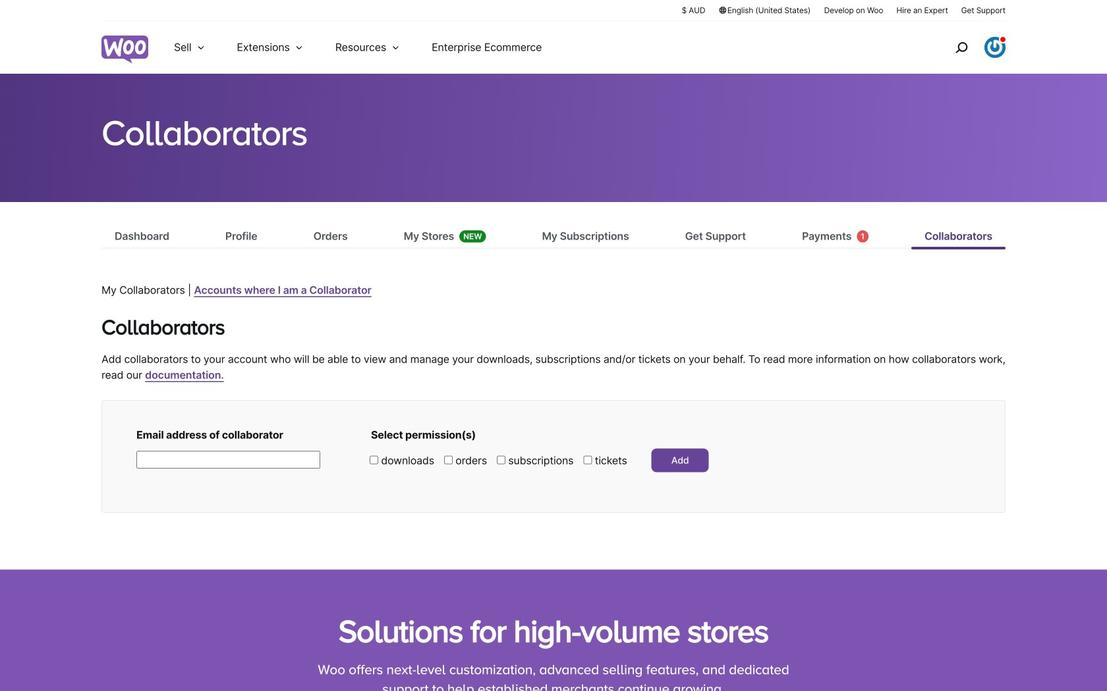 Task type: locate. For each thing, give the bounding box(es) containing it.
search image
[[951, 37, 972, 58]]

None checkbox
[[370, 456, 378, 465], [444, 456, 453, 465], [583, 456, 592, 465], [370, 456, 378, 465], [444, 456, 453, 465], [583, 456, 592, 465]]

None checkbox
[[497, 456, 505, 465]]



Task type: describe. For each thing, give the bounding box(es) containing it.
service navigation menu element
[[927, 26, 1006, 69]]

open account menu image
[[984, 37, 1006, 58]]



Task type: vqa. For each thing, say whether or not it's contained in the screenshot.
"Service navigation menu" element
yes



